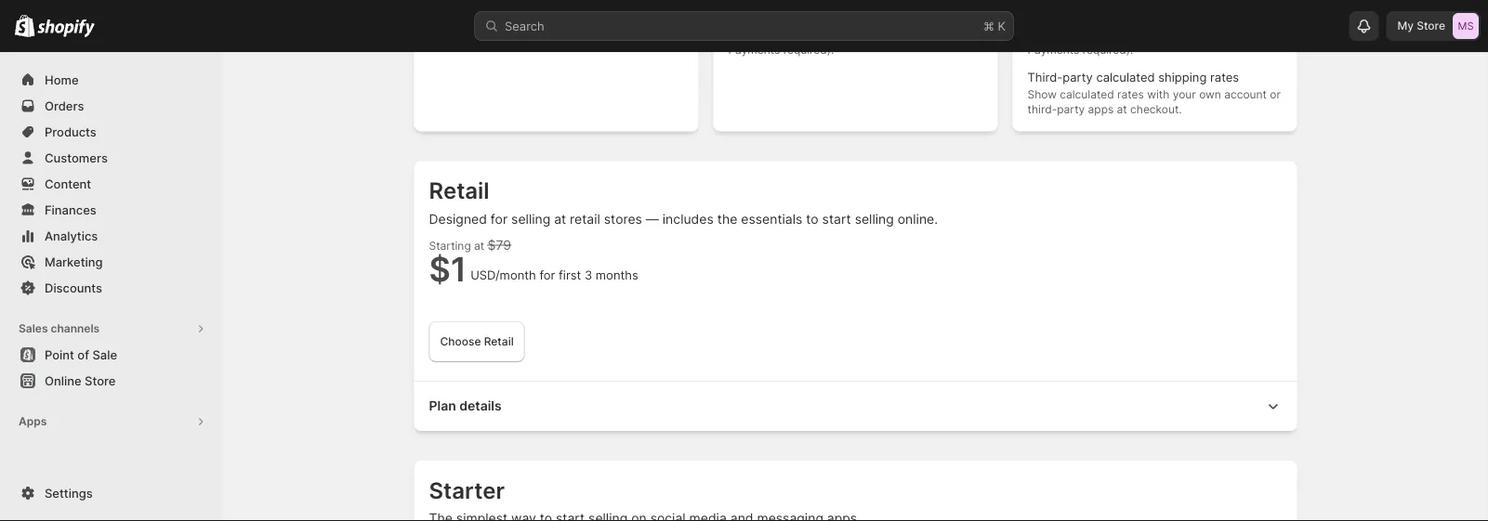 Task type: locate. For each thing, give the bounding box(es) containing it.
1 coverage from the left
[[869, 13, 918, 26]]

2 coverage from the left
[[1168, 13, 1217, 26]]

online.
[[898, 211, 938, 227]]

1 vertical spatial for
[[539, 268, 555, 282]]

0 horizontal spatial to
[[806, 211, 819, 227]]

0 horizontal spatial shopify image
[[15, 14, 35, 37]]

online store button
[[0, 368, 223, 394]]

2 eligible from the left
[[1027, 28, 1065, 41]]

1 vertical spatial calculated
[[1060, 87, 1114, 101]]

0 horizontal spatial payments
[[728, 43, 780, 56]]

0 horizontal spatial label
[[861, 28, 886, 41]]

$200
[[838, 13, 866, 26], [1137, 13, 1165, 26]]

calculated
[[1096, 70, 1155, 85], [1060, 87, 1114, 101]]

1 horizontal spatial merchants
[[1027, 13, 1083, 26]]

(shopify inside third-party calculated shipping rates list
[[1188, 28, 1232, 41]]

shipping
[[812, 28, 858, 41], [1111, 28, 1157, 41]]

0 vertical spatial store
[[1417, 19, 1445, 33]]

1 horizontal spatial for
[[539, 268, 555, 282]]

1 horizontal spatial shipping
[[1111, 28, 1157, 41]]

k
[[998, 19, 1006, 33]]

content
[[45, 177, 91, 191]]

2 shipping from the left
[[1111, 28, 1157, 41]]

third-party calculated shipping rates show calculated rates with your own account or third-party apps at checkout.
[[1027, 70, 1281, 116]]

1 horizontal spatial get
[[1086, 13, 1104, 26]]

finances
[[45, 203, 96, 217]]

retail up designed
[[429, 177, 489, 204]]

1 vertical spatial retail
[[484, 335, 514, 349]]

selling right start
[[855, 211, 894, 227]]

0 vertical spatial party
[[1063, 70, 1093, 85]]

rates
[[1210, 70, 1239, 85], [1117, 87, 1144, 101]]

1 horizontal spatial $200
[[1137, 13, 1165, 26]]

my store
[[1397, 19, 1445, 33]]

0 horizontal spatial store
[[85, 374, 116, 388]]

(shopify up shipping
[[1188, 28, 1232, 41]]

with left ⌘ on the top right of the page
[[921, 13, 943, 26]]

store for online store
[[85, 374, 116, 388]]

for up $79
[[491, 211, 508, 227]]

shopify image
[[15, 14, 35, 37], [37, 19, 95, 38]]

at left $79
[[474, 239, 484, 252]]

2 selling from the left
[[855, 211, 894, 227]]

choose
[[440, 335, 481, 349]]

0 horizontal spatial $200
[[838, 13, 866, 26]]

rates up checkout. on the right top
[[1117, 87, 1144, 101]]

with up account
[[1220, 13, 1243, 26]]

selling
[[511, 211, 550, 227], [855, 211, 894, 227]]

coverage inside third-party calculated shipping rates list
[[1168, 13, 1217, 26]]

own
[[1199, 87, 1221, 101]]

1 horizontal spatial shopify
[[1068, 28, 1108, 41]]

online store link
[[11, 368, 212, 394]]

merchants get up to $200 coverage with each eligible shopify shipping label (shopify payments required). inside third-party calculated shipping rates list
[[1027, 13, 1271, 56]]

shopify
[[769, 28, 809, 41], [1068, 28, 1108, 41]]

finances link
[[11, 197, 212, 223]]

shipping inside list
[[1111, 28, 1157, 41]]

rates up "own"
[[1210, 70, 1239, 85]]

⌘ k
[[983, 19, 1006, 33]]

party left apps
[[1057, 102, 1085, 116]]

(shopify left ⌘ on the top right of the page
[[889, 28, 933, 41]]

up inside third-party calculated shipping rates list
[[1107, 13, 1120, 26]]

at inside the third-party calculated shipping rates show calculated rates with your own account or third-party apps at checkout.
[[1117, 102, 1127, 116]]

0 horizontal spatial eligible
[[728, 28, 766, 41]]

store inside button
[[85, 374, 116, 388]]

point of sale button
[[0, 342, 223, 368]]

0 horizontal spatial for
[[491, 211, 508, 227]]

2 horizontal spatial to
[[1123, 13, 1134, 26]]

1 horizontal spatial coverage
[[1168, 13, 1217, 26]]

0 horizontal spatial coverage
[[869, 13, 918, 26]]

1 horizontal spatial label
[[1160, 28, 1185, 41]]

1 horizontal spatial merchants get up to $200 coverage with each eligible shopify shipping label (shopify payments required).
[[1027, 13, 1271, 56]]

2 label from the left
[[1160, 28, 1185, 41]]

or
[[1270, 87, 1281, 101]]

0 horizontal spatial at
[[474, 239, 484, 252]]

search
[[505, 19, 544, 33]]

0 horizontal spatial shopify
[[769, 28, 809, 41]]

each
[[946, 13, 972, 26], [1246, 13, 1271, 26]]

designed
[[429, 211, 487, 227]]

for inside the retail designed for selling at retail stores — includes the essentials to start selling online.
[[491, 211, 508, 227]]

each up account
[[1246, 13, 1271, 26]]

sales
[[19, 322, 48, 336]]

2 shopify from the left
[[1068, 28, 1108, 41]]

coverage
[[869, 13, 918, 26], [1168, 13, 1217, 26]]

0 horizontal spatial shipping
[[812, 28, 858, 41]]

retail
[[570, 211, 600, 227]]

discounts
[[45, 281, 102, 295]]

(shopify
[[889, 28, 933, 41], [1188, 28, 1232, 41]]

retail
[[429, 177, 489, 204], [484, 335, 514, 349]]

0 horizontal spatial each
[[946, 13, 972, 26]]

settings
[[45, 486, 93, 500]]

1 horizontal spatial (shopify
[[1188, 28, 1232, 41]]

2 required). from the left
[[1082, 43, 1133, 56]]

at
[[1117, 102, 1127, 116], [554, 211, 566, 227], [474, 239, 484, 252]]

get
[[787, 13, 804, 26], [1086, 13, 1104, 26]]

list
[[429, 0, 684, 117]]

required).
[[783, 43, 834, 56], [1082, 43, 1133, 56]]

payments inside third-party calculated shipping rates list
[[1027, 43, 1079, 56]]

customers link
[[11, 145, 212, 171]]

1 horizontal spatial eligible
[[1027, 28, 1065, 41]]

0 vertical spatial calculated
[[1096, 70, 1155, 85]]

0 horizontal spatial get
[[787, 13, 804, 26]]

point
[[45, 348, 74, 362]]

get inside third-party calculated shipping rates list
[[1086, 13, 1104, 26]]

with inside the third-party calculated shipping rates show calculated rates with your own account or third-party apps at checkout.
[[1147, 87, 1170, 101]]

for
[[491, 211, 508, 227], [539, 268, 555, 282]]

0 horizontal spatial required).
[[783, 43, 834, 56]]

0 horizontal spatial merchants
[[728, 13, 784, 26]]

store right the my
[[1417, 19, 1445, 33]]

payments
[[728, 43, 780, 56], [1027, 43, 1079, 56]]

starter
[[429, 477, 505, 504]]

with
[[921, 13, 943, 26], [1220, 13, 1243, 26], [1147, 87, 1170, 101]]

1 eligible from the left
[[728, 28, 766, 41]]

0 horizontal spatial up
[[808, 13, 821, 26]]

$1
[[429, 249, 467, 290]]

selling up $79
[[511, 211, 550, 227]]

2 $200 from the left
[[1137, 13, 1165, 26]]

0 vertical spatial rates
[[1210, 70, 1239, 85]]

party
[[1063, 70, 1093, 85], [1057, 102, 1085, 116]]

2 each from the left
[[1246, 13, 1271, 26]]

2 vertical spatial at
[[474, 239, 484, 252]]

label
[[861, 28, 886, 41], [1160, 28, 1185, 41]]

party up apps
[[1063, 70, 1093, 85]]

1 vertical spatial store
[[85, 374, 116, 388]]

2 (shopify from the left
[[1188, 28, 1232, 41]]

2 merchants get up to $200 coverage with each eligible shopify shipping label (shopify payments required). from the left
[[1027, 13, 1271, 56]]

1 vertical spatial party
[[1057, 102, 1085, 116]]

checkout.
[[1130, 102, 1182, 116]]

store down sale
[[85, 374, 116, 388]]

plan
[[429, 398, 456, 414]]

merchants get up to $200 coverage with each eligible shopify shipping label (shopify payments required).
[[728, 13, 972, 56], [1027, 13, 1271, 56]]

2 merchants from the left
[[1027, 13, 1083, 26]]

choose retail link
[[429, 322, 525, 362]]

1 horizontal spatial with
[[1147, 87, 1170, 101]]

—
[[646, 211, 659, 227]]

1 horizontal spatial up
[[1107, 13, 1120, 26]]

merchants
[[728, 13, 784, 26], [1027, 13, 1083, 26]]

choose retail
[[440, 335, 514, 349]]

for left first
[[539, 268, 555, 282]]

to
[[824, 13, 835, 26], [1123, 13, 1134, 26], [806, 211, 819, 227]]

1 horizontal spatial each
[[1246, 13, 1271, 26]]

1 horizontal spatial at
[[554, 211, 566, 227]]

show
[[1027, 87, 1057, 101]]

2 horizontal spatial with
[[1220, 13, 1243, 26]]

2 payments from the left
[[1027, 43, 1079, 56]]

with up checkout. on the right top
[[1147, 87, 1170, 101]]

start
[[822, 211, 851, 227]]

up
[[808, 13, 821, 26], [1107, 13, 1120, 26]]

0 vertical spatial at
[[1117, 102, 1127, 116]]

0 horizontal spatial selling
[[511, 211, 550, 227]]

store
[[1417, 19, 1445, 33], [85, 374, 116, 388]]

at inside starting at $79 $1 usd/month for first 3 months
[[474, 239, 484, 252]]

1 horizontal spatial store
[[1417, 19, 1445, 33]]

apps button
[[11, 409, 212, 435]]

eligible
[[728, 28, 766, 41], [1027, 28, 1065, 41]]

1 vertical spatial at
[[554, 211, 566, 227]]

retail right choose
[[484, 335, 514, 349]]

shopify inside third-party calculated shipping rates list
[[1068, 28, 1108, 41]]

1 horizontal spatial required).
[[1082, 43, 1133, 56]]

stores
[[604, 211, 642, 227]]

at left retail
[[554, 211, 566, 227]]

account
[[1224, 87, 1267, 101]]

my
[[1397, 19, 1414, 33]]

1 vertical spatial rates
[[1117, 87, 1144, 101]]

0 horizontal spatial rates
[[1117, 87, 1144, 101]]

1 horizontal spatial payments
[[1027, 43, 1079, 56]]

each left ⌘ on the top right of the page
[[946, 13, 972, 26]]

2 get from the left
[[1086, 13, 1104, 26]]

analytics link
[[11, 223, 212, 249]]

includes
[[662, 211, 714, 227]]

2 horizontal spatial at
[[1117, 102, 1127, 116]]

1 horizontal spatial selling
[[855, 211, 894, 227]]

0 vertical spatial for
[[491, 211, 508, 227]]

at right apps
[[1117, 102, 1127, 116]]

label inside third-party calculated shipping rates list
[[1160, 28, 1185, 41]]

1 selling from the left
[[511, 211, 550, 227]]

0 horizontal spatial merchants get up to $200 coverage with each eligible shopify shipping label (shopify payments required).
[[728, 13, 972, 56]]

0 vertical spatial retail
[[429, 177, 489, 204]]

1 shopify from the left
[[769, 28, 809, 41]]

0 horizontal spatial (shopify
[[889, 28, 933, 41]]

2 up from the left
[[1107, 13, 1120, 26]]

settings link
[[11, 481, 212, 507]]



Task type: describe. For each thing, give the bounding box(es) containing it.
content link
[[11, 171, 212, 197]]

analytics
[[45, 229, 98, 243]]

apps
[[19, 415, 47, 428]]

home link
[[11, 67, 212, 93]]

0 horizontal spatial with
[[921, 13, 943, 26]]

$79
[[488, 237, 511, 253]]

1 required). from the left
[[783, 43, 834, 56]]

1 payments from the left
[[728, 43, 780, 56]]

3
[[585, 268, 592, 282]]

discounts link
[[11, 275, 212, 301]]

1 get from the left
[[787, 13, 804, 26]]

usd/month
[[470, 268, 536, 282]]

apps
[[1088, 102, 1114, 116]]

1 horizontal spatial rates
[[1210, 70, 1239, 85]]

each inside third-party calculated shipping rates list
[[1246, 13, 1271, 26]]

retail designed for selling at retail stores — includes the essentials to start selling online.
[[429, 177, 938, 227]]

marketing
[[45, 255, 103, 269]]

channels
[[51, 322, 100, 336]]

plan details button
[[414, 381, 1297, 431]]

shipping
[[1158, 70, 1207, 85]]

1 (shopify from the left
[[889, 28, 933, 41]]

retail inside the retail designed for selling at retail stores — includes the essentials to start selling online.
[[429, 177, 489, 204]]

store for my store
[[1417, 19, 1445, 33]]

merchants inside third-party calculated shipping rates list
[[1027, 13, 1083, 26]]

details
[[459, 398, 502, 414]]

orders
[[45, 99, 84, 113]]

my store image
[[1453, 13, 1479, 39]]

1 horizontal spatial to
[[824, 13, 835, 26]]

your
[[1173, 87, 1196, 101]]

marketing link
[[11, 249, 212, 275]]

at inside the retail designed for selling at retail stores — includes the essentials to start selling online.
[[554, 211, 566, 227]]

third-party calculated shipping rates list
[[1027, 0, 1282, 117]]

months
[[596, 268, 638, 282]]

online
[[45, 374, 81, 388]]

point of sale
[[45, 348, 117, 362]]

customers
[[45, 151, 108, 165]]

1 each from the left
[[946, 13, 972, 26]]

plan details
[[429, 398, 502, 414]]

1 label from the left
[[861, 28, 886, 41]]

1 merchants get up to $200 coverage with each eligible shopify shipping label (shopify payments required). from the left
[[728, 13, 972, 56]]

third-
[[1027, 102, 1057, 116]]

starting
[[429, 239, 471, 252]]

products
[[45, 125, 96, 139]]

sales channels button
[[11, 316, 212, 342]]

essentials
[[741, 211, 802, 227]]

1 shipping from the left
[[812, 28, 858, 41]]

to inside third-party calculated shipping rates list
[[1123, 13, 1134, 26]]

1 merchants from the left
[[728, 13, 784, 26]]

eligible inside third-party calculated shipping rates list
[[1027, 28, 1065, 41]]

first
[[559, 268, 581, 282]]

online store
[[45, 374, 116, 388]]

$200 inside third-party calculated shipping rates list
[[1137, 13, 1165, 26]]

1 $200 from the left
[[838, 13, 866, 26]]

of
[[77, 348, 89, 362]]

1 up from the left
[[808, 13, 821, 26]]

sale
[[92, 348, 117, 362]]

point of sale link
[[11, 342, 212, 368]]

⌘
[[983, 19, 994, 33]]

required). inside third-party calculated shipping rates list
[[1082, 43, 1133, 56]]

sales channels
[[19, 322, 100, 336]]

1 horizontal spatial shopify image
[[37, 19, 95, 38]]

third-
[[1027, 70, 1063, 85]]

home
[[45, 72, 79, 87]]

starting at $79 $1 usd/month for first 3 months
[[429, 237, 638, 290]]

the
[[717, 211, 737, 227]]

to inside the retail designed for selling at retail stores — includes the essentials to start selling online.
[[806, 211, 819, 227]]

products link
[[11, 119, 212, 145]]

for inside starting at $79 $1 usd/month for first 3 months
[[539, 268, 555, 282]]

orders link
[[11, 93, 212, 119]]



Task type: vqa. For each thing, say whether or not it's contained in the screenshot.
text field on the top of page
no



